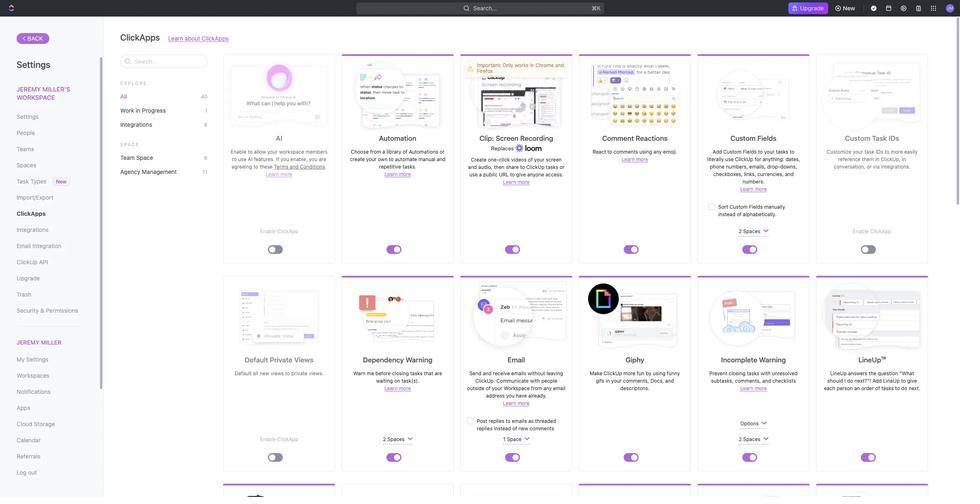 Task type: locate. For each thing, give the bounding box(es) containing it.
use inside create one-click videos of your screen and audio, then share to clickup tasks or use a public url to give anyone access. learn more
[[470, 172, 478, 178]]

0 vertical spatial settings
[[17, 59, 50, 70]]

more down tasks.
[[399, 171, 411, 178]]

2 vertical spatial space
[[507, 437, 522, 443]]

lineup up should
[[831, 371, 847, 377]]

using left any
[[640, 149, 653, 155]]

security
[[17, 308, 39, 315]]

instead up 1 space
[[494, 426, 511, 432]]

2 comments, from the left
[[735, 378, 761, 385]]

give up next.
[[908, 378, 918, 385]]

learn more for learn more link related to ai
[[266, 171, 293, 178]]

1 horizontal spatial warning
[[760, 356, 786, 365]]

learn inside warn me before closing tasks that are waiting on task(s). learn more
[[385, 386, 398, 392]]

1 vertical spatial new
[[519, 426, 529, 432]]

1 vertical spatial comments
[[530, 426, 554, 432]]

your inside make clickup more fun by using funny gifs in your comments, docs, and descriptons.
[[612, 378, 622, 385]]

jeremy inside jeremy miller's workspace
[[17, 85, 41, 93]]

1 vertical spatial replies
[[477, 426, 493, 432]]

add
[[713, 149, 722, 155], [873, 378, 882, 385]]

jeremy up 'my settings'
[[17, 339, 39, 347]]

learn more link down url
[[503, 179, 530, 185]]

instead
[[719, 212, 736, 218], [494, 426, 511, 432]]

0 horizontal spatial task
[[17, 178, 29, 185]]

comments, down with
[[735, 378, 761, 385]]

more up emails
[[518, 401, 530, 407]]

jeremy miller
[[17, 339, 62, 347]]

space for team
[[136, 154, 153, 161]]

learn inside create one-click videos of your screen and audio, then share to clickup tasks or use a public url to give anyone access. learn more
[[503, 179, 517, 185]]

1 vertical spatial upgrade
[[17, 275, 40, 282]]

learn down on on the left bottom of page
[[385, 386, 398, 392]]

to
[[248, 149, 253, 155], [608, 149, 613, 155], [759, 149, 763, 155], [790, 149, 795, 155], [885, 149, 890, 155], [232, 156, 237, 163], [389, 156, 394, 163], [254, 164, 258, 170], [520, 164, 525, 171], [510, 172, 515, 178], [285, 371, 290, 377], [902, 378, 906, 385], [896, 386, 901, 392], [506, 419, 511, 425]]

your down from
[[366, 156, 377, 163]]

settings
[[17, 59, 50, 70], [17, 113, 39, 120], [26, 357, 48, 364]]

2 vertical spatial fields
[[750, 204, 763, 210]]

1 vertical spatial lineup
[[831, 371, 847, 377]]

clickup api link
[[17, 256, 83, 270]]

incomplete warning
[[722, 356, 786, 365]]

learn more link for dependency warning
[[385, 386, 411, 392]]

learn more link for incomplete warning
[[741, 386, 767, 392]]

progress
[[142, 107, 166, 114]]

enable for default private views
[[260, 437, 276, 443]]

0 vertical spatial upgrade link
[[789, 2, 829, 14]]

0 horizontal spatial upgrade
[[17, 275, 40, 282]]

1 vertical spatial default
[[235, 371, 252, 377]]

1 horizontal spatial comments
[[614, 149, 638, 155]]

ai up agreeing
[[248, 156, 253, 163]]

1 vertical spatial learn more
[[503, 401, 530, 407]]

1 horizontal spatial using
[[653, 371, 666, 377]]

0 horizontal spatial ai
[[248, 156, 253, 163]]

add down the
[[873, 378, 882, 385]]

closing up on on the left bottom of page
[[392, 371, 409, 377]]

0 vertical spatial instead
[[719, 212, 736, 218]]

replies down the post
[[477, 426, 493, 432]]

your inside create one-click videos of your screen and audio, then share to clickup tasks or use a public url to give anyone access. learn more
[[534, 157, 545, 163]]

jeremy up workspace
[[17, 85, 41, 93]]

learn down repetitive
[[385, 171, 398, 178]]

fields inside add custom fields to your tasks to literally use clickup for anything: dates, phone numbers, emails, drop-downs, checkboxes, links, currencies, and numbers. learn more
[[743, 149, 757, 155]]

2 horizontal spatial use
[[726, 156, 734, 163]]

to right views
[[285, 371, 290, 377]]

0 vertical spatial lineup
[[859, 356, 884, 365]]

1 horizontal spatial new
[[844, 5, 856, 12]]

1 vertical spatial instead
[[494, 426, 511, 432]]

lineup for lineup
[[859, 356, 884, 365]]

0 horizontal spatial upgrade link
[[17, 272, 83, 286]]

clickapp for ai
[[277, 229, 298, 235]]

0 vertical spatial do
[[848, 378, 854, 385]]

comments,
[[623, 378, 649, 385], [735, 378, 761, 385]]

to right react
[[608, 149, 613, 155]]

learn more down terms
[[266, 171, 293, 178]]

people link
[[17, 126, 83, 140]]

integrations up the email integration
[[17, 227, 49, 234]]

0 horizontal spatial new
[[56, 179, 67, 185]]

ids
[[889, 134, 900, 143], [876, 149, 884, 155]]

default up all at the bottom left
[[245, 356, 268, 365]]

unresolved
[[772, 371, 798, 377]]

and down with
[[763, 378, 772, 385]]

1 vertical spatial a
[[479, 172, 482, 178]]

by
[[646, 371, 652, 377]]

learn inside react to comments using any emoji. learn more
[[622, 156, 635, 163]]

enable inside enable to allow your workspace members to use ai features. if you enable, you are agreeing to these
[[231, 149, 247, 155]]

0 horizontal spatial are
[[319, 156, 326, 163]]

0 horizontal spatial or
[[440, 149, 445, 155]]

currencies,
[[758, 171, 784, 178]]

0 vertical spatial are
[[319, 156, 326, 163]]

clickapps inside settings element
[[17, 210, 46, 217]]

learn down url
[[503, 179, 517, 185]]

default left all at the bottom left
[[235, 371, 252, 377]]

0 horizontal spatial use
[[238, 156, 247, 163]]

learn more up emails
[[503, 401, 530, 407]]

learn more link down comment reactions
[[622, 156, 649, 163]]

upgrade left new button
[[801, 5, 824, 12]]

0 horizontal spatial new
[[260, 371, 269, 377]]

or inside create one-click videos of your screen and audio, then share to clickup tasks or use a public url to give anyone access. learn more
[[560, 164, 565, 171]]

of right videos
[[528, 157, 533, 163]]

fields up anything:
[[758, 134, 777, 143]]

1 horizontal spatial clickapps
[[120, 32, 160, 42]]

clip:
[[480, 134, 494, 143]]

1 vertical spatial task
[[17, 178, 29, 185]]

your up reference
[[853, 149, 864, 155]]

team
[[120, 154, 135, 161]]

your right gifs
[[612, 378, 622, 385]]

more down numbers.
[[755, 186, 767, 193]]

to left emails
[[506, 419, 511, 425]]

1 vertical spatial new
[[56, 179, 67, 185]]

6
[[204, 122, 207, 128]]

learn more for learn more link above emails
[[503, 401, 530, 407]]

2 for incomplete
[[739, 437, 742, 443]]

replies right the post
[[489, 419, 505, 425]]

are
[[319, 156, 326, 163], [435, 371, 442, 377]]

do left next.
[[902, 386, 908, 392]]

tasks inside lineup answers the question "what should i do next?"! add lineup to give each person an order of tasks to do next.
[[882, 386, 894, 392]]

learn more
[[266, 171, 293, 178], [503, 401, 530, 407]]

task up task
[[873, 134, 888, 143]]

comments down the 'comment'
[[614, 149, 638, 155]]

2 spaces
[[739, 229, 761, 235], [383, 437, 405, 443], [739, 437, 761, 443]]

0 vertical spatial using
[[640, 149, 653, 155]]

clickup up gifs
[[604, 371, 622, 377]]

fields for to
[[743, 149, 757, 155]]

in right works
[[530, 62, 534, 68]]

0 horizontal spatial clickapps
[[17, 210, 46, 217]]

choose from a library of automations or create your own to automate manual and repetitive tasks. learn more
[[350, 149, 446, 178]]

each
[[825, 386, 836, 392]]

tasks left with
[[747, 371, 760, 377]]

2 jeremy from the top
[[17, 339, 39, 347]]

do right i
[[848, 378, 854, 385]]

you up conditions
[[309, 156, 318, 163]]

numbers.
[[743, 179, 765, 185]]

email
[[17, 243, 31, 250], [508, 356, 525, 365]]

0 vertical spatial comments
[[614, 149, 638, 155]]

of up automate
[[403, 149, 408, 155]]

0 horizontal spatial a
[[383, 149, 385, 155]]

customize your task ids to more easily reference them in clickup, in conversation, or via integrations.
[[827, 149, 918, 170]]

and down create
[[468, 164, 477, 171]]

all
[[120, 93, 127, 100]]

or inside choose from a library of automations or create your own to automate manual and repetitive tasks. learn more
[[440, 149, 445, 155]]

apps link
[[17, 402, 83, 416]]

more inside customize your task ids to more easily reference them in clickup, in conversation, or via integrations.
[[891, 149, 903, 155]]

are inside enable to allow your workspace members to use ai features. if you enable, you are agreeing to these
[[319, 156, 326, 163]]

tasks up task(s). in the left of the page
[[410, 371, 423, 377]]

learn about clickapps link
[[168, 35, 229, 42]]

upgrade down clickup api
[[17, 275, 40, 282]]

audio,
[[479, 164, 493, 171]]

permissions
[[46, 308, 78, 315]]

0 horizontal spatial do
[[848, 378, 854, 385]]

a down the audio,
[[479, 172, 482, 178]]

videos
[[512, 157, 527, 163]]

prevent
[[710, 371, 728, 377]]

comments, up descriptons.
[[623, 378, 649, 385]]

learn
[[168, 35, 183, 42], [622, 156, 635, 163], [266, 171, 279, 178], [385, 171, 398, 178], [503, 179, 517, 185], [741, 186, 754, 193], [385, 386, 398, 392], [741, 386, 754, 392], [503, 401, 517, 407]]

dependency warning
[[363, 356, 433, 365]]

1 horizontal spatial new
[[519, 426, 529, 432]]

2 vertical spatial settings
[[26, 357, 48, 364]]

warning for incomplete warning
[[760, 356, 786, 365]]

integrations
[[120, 121, 152, 128], [17, 227, 49, 234]]

0 horizontal spatial email
[[17, 243, 31, 250]]

.
[[325, 164, 327, 170]]

to inside choose from a library of automations or create your own to automate manual and repetitive tasks. learn more
[[389, 156, 394, 163]]

url
[[499, 172, 509, 178]]

checklists
[[773, 378, 796, 385]]

spaces
[[17, 162, 36, 169], [744, 229, 761, 235], [388, 437, 405, 443], [744, 437, 761, 443]]

ai
[[276, 134, 283, 143], [248, 156, 253, 163]]

1 vertical spatial integrations
[[17, 227, 49, 234]]

0 vertical spatial 1
[[205, 108, 207, 114]]

you right if
[[281, 156, 289, 163]]

ai up workspace in the left of the page
[[276, 134, 283, 143]]

1 horizontal spatial upgrade
[[801, 5, 824, 12]]

using inside make clickup more fun by using funny gifs in your comments, docs, and descriptons.
[[653, 371, 666, 377]]

enable for custom task ids
[[854, 229, 869, 235]]

of down emails
[[513, 426, 518, 432]]

custom right 'sort'
[[730, 204, 748, 210]]

1 vertical spatial do
[[902, 386, 908, 392]]

1 vertical spatial give
[[908, 378, 918, 385]]

more down comment reactions
[[637, 156, 649, 163]]

tasks inside add custom fields to your tasks to literally use clickup for anything: dates, phone numbers, emails, drop-downs, checkboxes, links, currencies, and numbers. learn more
[[776, 149, 789, 155]]

fields for manually
[[750, 204, 763, 210]]

clickapp for default private views
[[277, 437, 298, 443]]

1 vertical spatial settings
[[17, 113, 39, 120]]

comments, inside the prevent closing tasks with unresolved subtasks, comments, and checklists learn more
[[735, 378, 761, 385]]

1 vertical spatial using
[[653, 371, 666, 377]]

learn more link for automation
[[385, 171, 411, 178]]

1 vertical spatial jeremy
[[17, 339, 39, 347]]

2 for custom
[[739, 229, 742, 235]]

more inside the prevent closing tasks with unresolved subtasks, comments, and checklists learn more
[[755, 386, 767, 392]]

clickup inside make clickup more fun by using funny gifs in your comments, docs, and descriptons.
[[604, 371, 622, 377]]

0 horizontal spatial instead
[[494, 426, 511, 432]]

0 horizontal spatial comments,
[[623, 378, 649, 385]]

clickapps link
[[17, 207, 83, 221]]

tasks down "question"
[[882, 386, 894, 392]]

1 horizontal spatial or
[[560, 164, 565, 171]]

email inside settings element
[[17, 243, 31, 250]]

members
[[306, 149, 328, 155]]

use up agreeing
[[238, 156, 247, 163]]

1 vertical spatial fields
[[743, 149, 757, 155]]

upgrade
[[801, 5, 824, 12], [17, 275, 40, 282]]

2 closing from the left
[[729, 371, 746, 377]]

referrals
[[17, 454, 41, 461]]

0 vertical spatial new
[[260, 371, 269, 377]]

in inside important: only works in chrome and firefox
[[530, 62, 534, 68]]

closing down incomplete
[[729, 371, 746, 377]]

1 horizontal spatial comments,
[[735, 378, 761, 385]]

0 horizontal spatial you
[[281, 156, 289, 163]]

custom up numbers,
[[724, 149, 742, 155]]

my
[[17, 357, 25, 364]]

0 vertical spatial learn more
[[266, 171, 293, 178]]

⌘k
[[592, 5, 601, 12]]

in right gifs
[[606, 378, 610, 385]]

1 vertical spatial email
[[508, 356, 525, 365]]

and
[[556, 62, 564, 68], [437, 156, 446, 163], [290, 164, 299, 170], [468, 164, 477, 171], [786, 171, 794, 178], [666, 378, 674, 385], [763, 378, 772, 385]]

0 horizontal spatial integrations
[[17, 227, 49, 234]]

default for default private views
[[245, 356, 268, 365]]

add up literally at the top right of the page
[[713, 149, 722, 155]]

custom inside sort custom fields manually instead of alphabetically.
[[730, 204, 748, 210]]

0 vertical spatial jeremy
[[17, 85, 41, 93]]

fields inside sort custom fields manually instead of alphabetically.
[[750, 204, 763, 210]]

storage
[[34, 421, 55, 428]]

me
[[367, 371, 374, 377]]

warning up with
[[760, 356, 786, 365]]

task inside settings element
[[17, 178, 29, 185]]

2 warning from the left
[[760, 356, 786, 365]]

more left fun
[[624, 371, 636, 377]]

your up anything:
[[765, 149, 775, 155]]

more up clickup,
[[891, 149, 903, 155]]

more down task(s). in the left of the page
[[399, 386, 411, 392]]

0 horizontal spatial closing
[[392, 371, 409, 377]]

security & permissions
[[17, 308, 78, 315]]

literally
[[707, 156, 724, 163]]

comments down threaded in the right of the page
[[530, 426, 554, 432]]

more inside warn me before closing tasks that are waiting on task(s). learn more
[[399, 386, 411, 392]]

1 horizontal spatial 1
[[504, 437, 506, 443]]

then
[[494, 164, 505, 171]]

learn more link down terms
[[266, 171, 293, 178]]

a inside create one-click videos of your screen and audio, then share to clickup tasks or use a public url to give anyone access. learn more
[[479, 172, 482, 178]]

create
[[471, 157, 487, 163]]

tasks inside the prevent closing tasks with unresolved subtasks, comments, and checklists learn more
[[747, 371, 760, 377]]

clickup up anyone
[[527, 164, 545, 171]]

1 horizontal spatial give
[[908, 378, 918, 385]]

1 horizontal spatial integrations
[[120, 121, 152, 128]]

1 horizontal spatial are
[[435, 371, 442, 377]]

via
[[874, 164, 880, 170]]

0 vertical spatial ids
[[889, 134, 900, 143]]

manual
[[419, 156, 436, 163]]

1 horizontal spatial instead
[[719, 212, 736, 218]]

1 horizontal spatial task
[[873, 134, 888, 143]]

default all new views to private views.
[[235, 371, 324, 377]]

1 down 'post replies to emails as threaded replies instead of new comments' at the bottom
[[504, 437, 506, 443]]

easily
[[905, 149, 918, 155]]

1 horizontal spatial you
[[309, 156, 318, 163]]

clickapp
[[277, 229, 298, 235], [871, 229, 892, 235], [277, 437, 298, 443]]

1 horizontal spatial upgrade link
[[789, 2, 829, 14]]

0 horizontal spatial using
[[640, 149, 653, 155]]

and down enable,
[[290, 164, 299, 170]]

give inside create one-click videos of your screen and audio, then share to clickup tasks or use a public url to give anyone access. learn more
[[516, 172, 526, 178]]

import/export link
[[17, 191, 83, 205]]

automate
[[395, 156, 417, 163]]

instead down 'sort'
[[719, 212, 736, 218]]

these
[[260, 164, 273, 170]]

sort custom fields manually instead of alphabetically.
[[719, 204, 786, 218]]

instead inside 'post replies to emails as threaded replies instead of new comments'
[[494, 426, 511, 432]]

1 closing from the left
[[392, 371, 409, 377]]

0 vertical spatial give
[[516, 172, 526, 178]]

clickup inside add custom fields to your tasks to literally use clickup for anything: dates, phone numbers, emails, drop-downs, checkboxes, links, currencies, and numbers. learn more
[[736, 156, 754, 163]]

2 spaces for incomplete
[[739, 437, 761, 443]]

give inside lineup answers the question "what should i do next?"! add lineup to give each person an order of tasks to do next.
[[908, 378, 918, 385]]

click
[[499, 157, 510, 163]]

clickapps right about
[[202, 35, 229, 42]]

1 vertical spatial space
[[136, 154, 153, 161]]

jm button
[[944, 2, 957, 15]]

0 vertical spatial replies
[[489, 419, 505, 425]]

and inside create one-click videos of your screen and audio, then share to clickup tasks or use a public url to give anyone access. learn more
[[468, 164, 477, 171]]

lineup down "question"
[[884, 378, 900, 385]]

0 horizontal spatial ids
[[876, 149, 884, 155]]

lineup up the
[[859, 356, 884, 365]]

1 horizontal spatial use
[[470, 172, 478, 178]]

choose
[[351, 149, 369, 155]]

tasks up anything:
[[776, 149, 789, 155]]

0 vertical spatial a
[[383, 149, 385, 155]]

management
[[142, 168, 177, 176]]

settings down the back link
[[17, 59, 50, 70]]

integrations down work in progress
[[120, 121, 152, 128]]

1 horizontal spatial learn more
[[503, 401, 530, 407]]

trash
[[17, 291, 31, 298]]

integrations inside integrations link
[[17, 227, 49, 234]]

1 vertical spatial are
[[435, 371, 442, 377]]

1 comments, from the left
[[623, 378, 649, 385]]

0 vertical spatial add
[[713, 149, 722, 155]]

of left alphabetically.
[[737, 212, 742, 218]]

workspaces
[[17, 373, 49, 380]]

ids up clickup,
[[889, 134, 900, 143]]

2 horizontal spatial clickapps
[[202, 35, 229, 42]]

1 horizontal spatial a
[[479, 172, 482, 178]]

0 horizontal spatial warning
[[406, 356, 433, 365]]

learn inside add custom fields to your tasks to literally use clickup for anything: dates, phone numbers, emails, drop-downs, checkboxes, links, currencies, and numbers. learn more
[[741, 186, 754, 193]]

0 vertical spatial ai
[[276, 134, 283, 143]]

fields up for
[[743, 149, 757, 155]]

if
[[276, 156, 279, 163]]

more inside create one-click videos of your screen and audio, then share to clickup tasks or use a public url to give anyone access. learn more
[[518, 179, 530, 185]]

of inside 'post replies to emails as threaded replies instead of new comments'
[[513, 426, 518, 432]]

1 vertical spatial upgrade link
[[17, 272, 83, 286]]

default private views
[[245, 356, 314, 365]]

agency
[[120, 168, 140, 176]]

1 warning from the left
[[406, 356, 433, 365]]

that
[[424, 371, 434, 377]]

1 horizontal spatial closing
[[729, 371, 746, 377]]

jeremy for jeremy miller
[[17, 339, 39, 347]]

learn more link down repetitive
[[385, 171, 411, 178]]

or
[[440, 149, 445, 155], [867, 164, 872, 170], [560, 164, 565, 171]]

and inside make clickup more fun by using funny gifs in your comments, docs, and descriptons.
[[666, 378, 674, 385]]

1 vertical spatial ids
[[876, 149, 884, 155]]

share
[[506, 164, 519, 171]]

1 vertical spatial 1
[[504, 437, 506, 443]]

use down create
[[470, 172, 478, 178]]

0 vertical spatial task
[[873, 134, 888, 143]]

comments, inside make clickup more fun by using funny gifs in your comments, docs, and descriptons.
[[623, 378, 649, 385]]

space down 'post replies to emails as threaded replies instead of new comments' at the bottom
[[507, 437, 522, 443]]

clickup left "api"
[[17, 259, 37, 266]]

custom
[[731, 134, 756, 143], [846, 134, 871, 143], [724, 149, 742, 155], [730, 204, 748, 210]]

0 vertical spatial default
[[245, 356, 268, 365]]

with
[[761, 371, 771, 377]]

recording
[[521, 134, 554, 143]]

custom inside add custom fields to your tasks to literally use clickup for anything: dates, phone numbers, emails, drop-downs, checkboxes, links, currencies, and numbers. learn more
[[724, 149, 742, 155]]

0 horizontal spatial add
[[713, 149, 722, 155]]

jm
[[948, 6, 954, 10]]

clickapps down import/export
[[17, 210, 46, 217]]

0 vertical spatial email
[[17, 243, 31, 250]]

new down emails
[[519, 426, 529, 432]]

task
[[865, 149, 875, 155]]

docs,
[[651, 378, 664, 385]]

of right "order"
[[876, 386, 881, 392]]

of inside create one-click videos of your screen and audio, then share to clickup tasks or use a public url to give anyone access. learn more
[[528, 157, 533, 163]]

1 up 6
[[205, 108, 207, 114]]

1 jeremy from the top
[[17, 85, 41, 93]]

fields
[[758, 134, 777, 143], [743, 149, 757, 155], [750, 204, 763, 210]]

are right that
[[435, 371, 442, 377]]

2 vertical spatial lineup
[[884, 378, 900, 385]]

prevent closing tasks with unresolved subtasks, comments, and checklists learn more
[[710, 371, 798, 392]]

instead inside sort custom fields manually instead of alphabetically.
[[719, 212, 736, 218]]

1 horizontal spatial add
[[873, 378, 882, 385]]

using inside react to comments using any emoji. learn more
[[640, 149, 653, 155]]

react to comments using any emoji. learn more
[[593, 149, 678, 163]]

0 vertical spatial space
[[120, 142, 139, 147]]

default for default all new views to private views.
[[235, 371, 252, 377]]

learn down comment reactions
[[622, 156, 635, 163]]

1 horizontal spatial ai
[[276, 134, 283, 143]]



Task type: vqa. For each thing, say whether or not it's contained in the screenshot.
the Jeremy related to Jeremy Miller
yes



Task type: describe. For each thing, give the bounding box(es) containing it.
learn more link for comment reactions
[[622, 156, 649, 163]]

warning for dependency warning
[[406, 356, 433, 365]]

to down videos
[[520, 164, 525, 171]]

2 you from the left
[[309, 156, 318, 163]]

one-
[[488, 157, 499, 163]]

in down "easily"
[[903, 156, 907, 163]]

custom up for
[[731, 134, 756, 143]]

workspace
[[279, 149, 304, 155]]

any
[[654, 149, 662, 155]]

back link
[[17, 33, 49, 44]]

own
[[378, 156, 388, 163]]

learn more link up emails
[[503, 401, 530, 407]]

settings link
[[17, 110, 83, 124]]

email for email integration
[[17, 243, 31, 250]]

log out
[[17, 470, 37, 477]]

next?"!
[[855, 378, 872, 385]]

to up agreeing
[[232, 156, 237, 163]]

to left allow
[[248, 149, 253, 155]]

work
[[120, 107, 134, 114]]

people
[[17, 129, 35, 137]]

private
[[270, 356, 293, 365]]

to inside react to comments using any emoji. learn more
[[608, 149, 613, 155]]

options button
[[698, 420, 810, 435]]

alphabetically.
[[743, 212, 777, 218]]

more inside choose from a library of automations or create your own to automate manual and repetitive tasks. learn more
[[399, 171, 411, 178]]

learn more link for custom fields
[[741, 186, 767, 193]]

clickup inside create one-click videos of your screen and audio, then share to clickup tasks or use a public url to give anyone access. learn more
[[527, 164, 545, 171]]

upgrade inside settings element
[[17, 275, 40, 282]]

email for email
[[508, 356, 525, 365]]

phone
[[710, 164, 725, 170]]

1 horizontal spatial do
[[902, 386, 908, 392]]

learn more link for ai
[[266, 171, 293, 178]]

for
[[755, 156, 762, 163]]

tasks.
[[403, 164, 417, 170]]

automation
[[379, 134, 417, 143]]

or inside customize your task ids to more easily reference them in clickup, in conversation, or via integrations.
[[867, 164, 872, 170]]

an
[[855, 386, 861, 392]]

use inside add custom fields to your tasks to literally use clickup for anything: dates, phone numbers, emails, drop-downs, checkboxes, links, currencies, and numbers. learn more
[[726, 156, 734, 163]]

miller
[[41, 339, 62, 347]]

as
[[529, 419, 534, 425]]

custom up task
[[846, 134, 871, 143]]

apps
[[17, 405, 30, 412]]

1 you from the left
[[281, 156, 289, 163]]

to left next.
[[896, 386, 901, 392]]

enable for ai
[[260, 229, 276, 235]]

from
[[370, 149, 381, 155]]

out
[[28, 470, 37, 477]]

to up dates,
[[790, 149, 795, 155]]

your inside choose from a library of automations or create your own to automate manual and repetitive tasks. learn more
[[366, 156, 377, 163]]

are inside warn me before closing tasks that are waiting on task(s). learn more
[[435, 371, 442, 377]]

new inside button
[[844, 5, 856, 12]]

all
[[253, 371, 258, 377]]

and inside choose from a library of automations or create your own to automate manual and repetitive tasks. learn more
[[437, 156, 446, 163]]

new inside settings element
[[56, 179, 67, 185]]

to down "what
[[902, 378, 906, 385]]

giphy
[[626, 356, 645, 365]]

"what
[[900, 371, 915, 377]]

in up via
[[876, 156, 880, 163]]

and inside important: only works in chrome and firefox
[[556, 62, 564, 68]]

important:
[[477, 62, 502, 68]]

your inside customize your task ids to more easily reference them in clickup, in conversation, or via integrations.
[[853, 149, 864, 155]]

to down share
[[510, 172, 515, 178]]

closing inside warn me before closing tasks that are waiting on task(s). learn more
[[392, 371, 409, 377]]

1 for 1 space
[[504, 437, 506, 443]]

notifications link
[[17, 386, 83, 400]]

only
[[503, 62, 514, 68]]

learn inside the prevent closing tasks with unresolved subtasks, comments, and checklists learn more
[[741, 386, 754, 392]]

post
[[477, 419, 488, 425]]

log out link
[[17, 467, 83, 481]]

api
[[39, 259, 48, 266]]

enable to allow your workspace members to use ai features. if you enable, you are agreeing to these
[[231, 149, 328, 170]]

your inside enable to allow your workspace members to use ai features. if you enable, you are agreeing to these
[[267, 149, 278, 155]]

clickapp for custom task ids
[[871, 229, 892, 235]]

views.
[[309, 371, 324, 377]]

screen
[[496, 134, 519, 143]]

tasks inside warn me before closing tasks that are waiting on task(s). learn more
[[410, 371, 423, 377]]

closing inside the prevent closing tasks with unresolved subtasks, comments, and checklists learn more
[[729, 371, 746, 377]]

settings element
[[0, 17, 104, 498]]

views
[[294, 356, 314, 365]]

referrals link
[[17, 450, 83, 464]]

Search... text field
[[135, 55, 203, 68]]

add inside add custom fields to your tasks to literally use clickup for anything: dates, phone numbers, emails, drop-downs, checkboxes, links, currencies, and numbers. learn more
[[713, 149, 722, 155]]

checkboxes,
[[714, 171, 743, 178]]

and inside the prevent closing tasks with unresolved subtasks, comments, and checklists learn more
[[763, 378, 772, 385]]

task(s).
[[402, 378, 420, 385]]

new inside 'post replies to emails as threaded replies instead of new comments'
[[519, 426, 529, 432]]

use inside enable to allow your workspace members to use ai features. if you enable, you are agreeing to these
[[238, 156, 247, 163]]

more inside react to comments using any emoji. learn more
[[637, 156, 649, 163]]

the
[[869, 371, 877, 377]]

trash link
[[17, 288, 83, 302]]

8
[[204, 155, 207, 161]]

to left 'these'
[[254, 164, 258, 170]]

notifications
[[17, 389, 50, 396]]

1 space
[[504, 437, 522, 443]]

learn up emails
[[503, 401, 517, 407]]

security & permissions link
[[17, 304, 83, 318]]

terms
[[274, 164, 289, 170]]

comments inside react to comments using any emoji. learn more
[[614, 149, 638, 155]]

more inside make clickup more fun by using funny gifs in your comments, docs, and descriptons.
[[624, 371, 636, 377]]

make
[[590, 371, 603, 377]]

1 for 1
[[205, 108, 207, 114]]

in right work
[[136, 107, 141, 114]]

incomplete
[[722, 356, 758, 365]]

learn about clickapps
[[168, 35, 229, 42]]

your inside add custom fields to your tasks to literally use clickup for anything: dates, phone numbers, emails, drop-downs, checkboxes, links, currencies, and numbers. learn more
[[765, 149, 775, 155]]

emails
[[512, 419, 527, 425]]

agency management
[[120, 168, 177, 176]]

learn inside choose from a library of automations or create your own to automate manual and repetitive tasks. learn more
[[385, 171, 398, 178]]

subtasks,
[[712, 378, 734, 385]]

learn left about
[[168, 35, 183, 42]]

learn down 'these'
[[266, 171, 279, 178]]

integration
[[32, 243, 61, 250]]

i
[[845, 378, 846, 385]]

reactions
[[636, 134, 668, 143]]

miller's
[[43, 85, 70, 93]]

enable clickapp for default private views
[[260, 437, 298, 443]]

a inside choose from a library of automations or create your own to automate manual and repetitive tasks. learn more
[[383, 149, 385, 155]]

to inside 'post replies to emails as threaded replies instead of new comments'
[[506, 419, 511, 425]]

person
[[837, 386, 853, 392]]

tasks inside create one-click videos of your screen and audio, then share to clickup tasks or use a public url to give anyone access. learn more
[[546, 164, 559, 171]]

ai inside enable to allow your workspace members to use ai features. if you enable, you are agreeing to these
[[248, 156, 253, 163]]

gifs
[[596, 378, 605, 385]]

workspace
[[17, 94, 55, 101]]

threaded
[[535, 419, 557, 425]]

make clickup more fun by using funny gifs in your comments, docs, and descriptons.
[[590, 371, 680, 392]]

them
[[863, 156, 875, 163]]

to inside customize your task ids to more easily reference them in clickup, in conversation, or via integrations.
[[885, 149, 890, 155]]

types
[[30, 178, 46, 185]]

works
[[515, 62, 529, 68]]

and inside add custom fields to your tasks to literally use clickup for anything: dates, phone numbers, emails, drop-downs, checkboxes, links, currencies, and numbers. learn more
[[786, 171, 794, 178]]

enable clickapp for ai
[[260, 229, 298, 235]]

integrations.
[[882, 164, 911, 170]]

enable,
[[291, 156, 308, 163]]

space for 1
[[507, 437, 522, 443]]

post replies to emails as threaded replies instead of new comments
[[477, 419, 557, 432]]

of inside choose from a library of automations or create your own to automate manual and repetitive tasks. learn more
[[403, 149, 408, 155]]

jeremy miller's workspace
[[17, 85, 70, 101]]

order
[[862, 386, 874, 392]]

on
[[395, 378, 400, 385]]

conditions
[[300, 164, 325, 170]]

more inside add custom fields to your tasks to literally use clickup for anything: dates, phone numbers, emails, drop-downs, checkboxes, links, currencies, and numbers. learn more
[[755, 186, 767, 193]]

0 vertical spatial upgrade
[[801, 5, 824, 12]]

more down terms
[[281, 171, 293, 178]]

spaces inside settings element
[[17, 162, 36, 169]]

warn me before closing tasks that are waiting on task(s). learn more
[[354, 371, 442, 392]]

numbers,
[[726, 164, 748, 170]]

comments inside 'post replies to emails as threaded replies instead of new comments'
[[530, 426, 554, 432]]

integrations link
[[17, 223, 83, 237]]

of inside lineup answers the question "what should i do next?"! add lineup to give each person an order of tasks to do next.
[[876, 386, 881, 392]]

to up for
[[759, 149, 763, 155]]

react
[[593, 149, 606, 155]]

cloud
[[17, 421, 32, 428]]

ids inside customize your task ids to more easily reference them in clickup, in conversation, or via integrations.
[[876, 149, 884, 155]]

1 horizontal spatial ids
[[889, 134, 900, 143]]

in inside make clickup more fun by using funny gifs in your comments, docs, and descriptons.
[[606, 378, 610, 385]]

jeremy for jeremy miller's workspace
[[17, 85, 41, 93]]

enable clickapp for custom task ids
[[854, 229, 892, 235]]

library
[[387, 149, 402, 155]]

chrome
[[536, 62, 554, 68]]

explore
[[120, 81, 147, 86]]

clickup inside clickup api link
[[17, 259, 37, 266]]

search...
[[474, 5, 497, 12]]

lineup for lineup answers the question "what should i do next?"! add lineup to give each person an order of tasks to do next.
[[831, 371, 847, 377]]

2 spaces for custom
[[739, 229, 761, 235]]

add inside lineup answers the question "what should i do next?"! add lineup to give each person an order of tasks to do next.
[[873, 378, 882, 385]]

0 vertical spatial fields
[[758, 134, 777, 143]]

of inside sort custom fields manually instead of alphabetically.
[[737, 212, 742, 218]]



